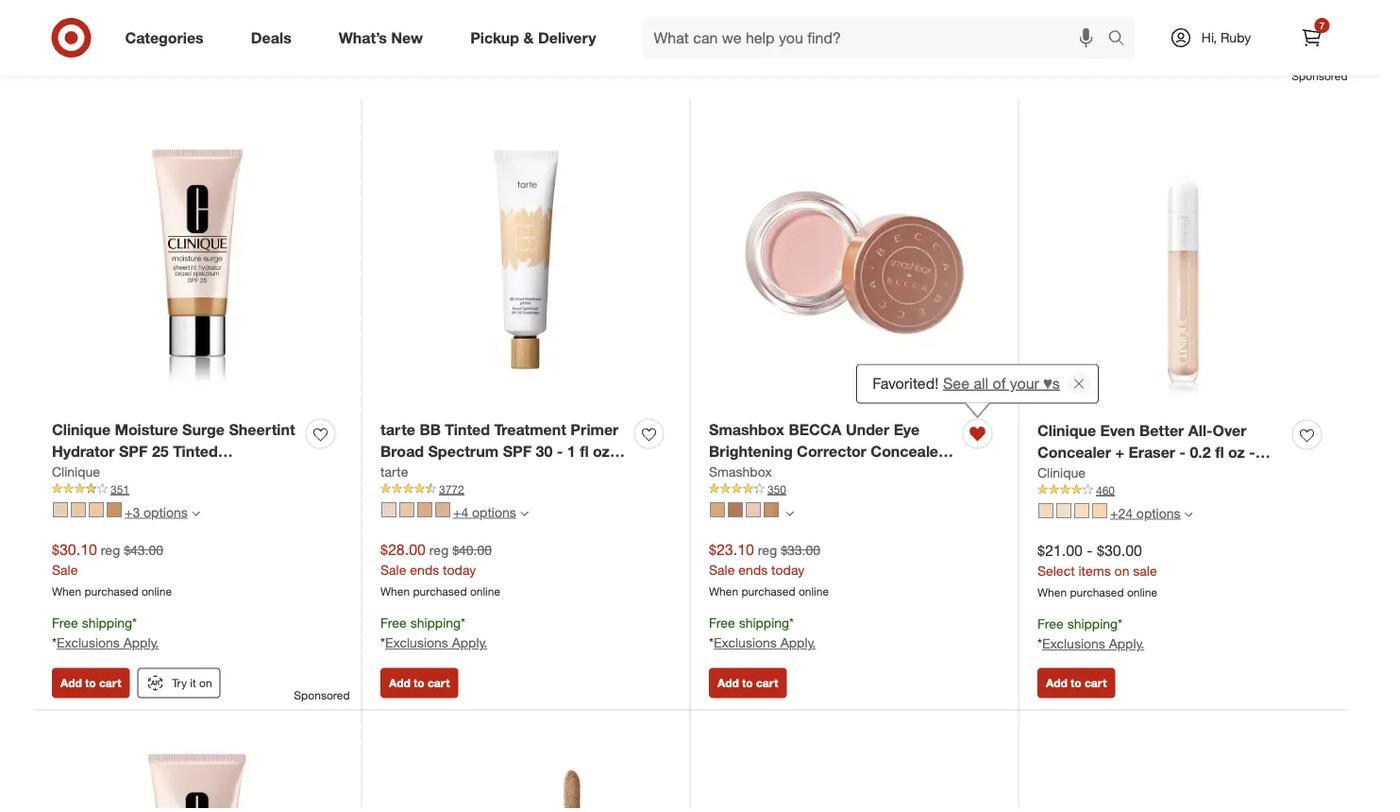 Task type: locate. For each thing, give the bounding box(es) containing it.
2 cart from the left
[[428, 676, 450, 690]]

shipping for $28.00
[[410, 615, 461, 631]]

reg left $40.00
[[429, 541, 449, 558]]

2 horizontal spatial fl
[[1215, 443, 1224, 461]]

add to cart button
[[52, 668, 130, 698], [380, 668, 458, 698], [709, 668, 787, 698], [1038, 668, 1115, 698]]

smashbox
[[709, 420, 784, 439], [709, 463, 772, 479]]

concealer inside clinique even better all-over concealer + eraser - 0.2 fl oz - ulta beauty
[[1038, 443, 1111, 461]]

oz inside tarte bb tinted treatment primer broad spectrum spf 30 - 1 fl oz - ulta beauty
[[593, 442, 610, 460]]

clinique link for clinique even better all-over concealer + eraser - 0.2 fl oz - ulta beauty
[[1038, 463, 1086, 482]]

tinted inside tarte bb tinted treatment primer broad spectrum spf 30 - 1 fl oz - ulta beauty
[[445, 420, 490, 439]]

beauty down moisturizer
[[52, 485, 103, 503]]

460 link
[[1038, 482, 1329, 498]]

concealer left +
[[1038, 443, 1111, 461]]

2 ends from the left
[[739, 561, 768, 578]]

0 vertical spatial tarte
[[380, 420, 415, 439]]

0 horizontal spatial sale
[[52, 561, 78, 578]]

purchased down $33.00
[[742, 584, 795, 598]]

advertisement region
[[34, 0, 1348, 67]]

free
[[52, 615, 78, 631], [380, 615, 407, 631], [709, 615, 735, 631], [1038, 616, 1064, 632]]

options for $30.00
[[1137, 505, 1181, 521]]

on inside $21.00 - $30.00 select items on sale when purchased online
[[1115, 562, 1130, 579]]

2 add to cart from the left
[[389, 676, 450, 690]]

free down $28.00 reg $40.00 sale ends today when purchased online
[[380, 615, 407, 631]]

brown image
[[728, 502, 743, 517]]

ulta down broad on the left bottom
[[380, 463, 410, 482]]

search button
[[1099, 17, 1145, 62]]

1 vertical spatial tarte
[[380, 463, 408, 479]]

oz inside clinique even better all-over concealer + eraser - 0.2 fl oz - ulta beauty
[[1228, 443, 1245, 461]]

+24 options
[[1110, 505, 1181, 521]]

all colors + 3 more colors element
[[191, 506, 200, 518]]

ulta inside tarte bb tinted treatment primer broad spectrum spf 30 - 1 fl oz - ulta beauty
[[380, 463, 410, 482]]

smashbox up 'brightening'
[[709, 420, 784, 439]]

exclusions apply. link down $23.10 reg $33.00 sale ends today when purchased online
[[714, 634, 816, 651]]

clinique link for clinique moisture surge sheertint hydrator spf 25 tinted moisturizer - 1.4 fl oz - ulta beauty
[[52, 462, 100, 481]]

clinique inside clinique even better all-over concealer + eraser - 0.2 fl oz - ulta beauty
[[1038, 421, 1096, 440]]

when inside $23.10 reg $33.00 sale ends today when purchased online
[[709, 584, 738, 598]]

cart for $21.00
[[1085, 676, 1107, 690]]

1 smashbox from the top
[[709, 420, 784, 439]]

7
[[1320, 19, 1325, 31]]

beauty inside clinique moisture surge sheertint hydrator spf 25 tinted moisturizer - 1.4 fl oz - ulta beauty
[[52, 485, 103, 503]]

reg left $33.00
[[758, 541, 777, 558]]

$30.10
[[52, 540, 97, 558]]

0.15oz
[[709, 463, 755, 482]]

exclusions down $23.10 reg $33.00 sale ends today when purchased online
[[714, 634, 777, 651]]

1
[[567, 442, 576, 460]]

tarte for tarte bb tinted treatment primer broad spectrum spf 30 - 1 fl oz - ulta beauty
[[380, 420, 415, 439]]

clinique link up cn 02 breeze icon
[[1038, 463, 1086, 482]]

3 add from the left
[[718, 676, 739, 690]]

2 horizontal spatial reg
[[758, 541, 777, 558]]

$40.00
[[452, 541, 492, 558]]

all colors + 24 more colors image
[[1184, 510, 1193, 519]]

350
[[768, 482, 786, 496]]

tooltip
[[856, 364, 1099, 404]]

fl inside clinique moisture surge sheertint hydrator spf 25 tinted moisturizer - 1.4 fl oz - ulta beauty
[[173, 463, 182, 482]]

beauty down 'spectrum'
[[414, 463, 465, 482]]

reg inside $30.10 reg $43.00 sale when purchased online
[[101, 541, 120, 558]]

tarte down broad on the left bottom
[[380, 463, 408, 479]]

options left all colors + 24 more colors element
[[1137, 505, 1181, 521]]

1 horizontal spatial ends
[[739, 561, 768, 578]]

tarte inside tarte bb tinted treatment primer broad spectrum spf 30 - 1 fl oz - ulta beauty
[[380, 420, 415, 439]]

of
[[993, 374, 1006, 392]]

shipping down $28.00 reg $40.00 sale ends today when purchased online
[[410, 615, 461, 631]]

all
[[974, 374, 989, 392]]

tinted
[[445, 420, 490, 439], [173, 442, 218, 460]]

spf down treatment
[[503, 442, 532, 460]]

exclusions for $23.10
[[714, 634, 777, 651]]

4 add from the left
[[1046, 676, 1068, 690]]

corrector
[[797, 442, 867, 460]]

0 horizontal spatial options
[[144, 504, 188, 520]]

sheertint
[[229, 420, 295, 439]]

shipping for $23.10
[[739, 615, 789, 631]]

all colors + 3 more colors image
[[191, 509, 200, 518]]

options for $40.00
[[472, 504, 516, 520]]

delivery
[[538, 28, 596, 47]]

tarte
[[380, 420, 415, 439], [380, 463, 408, 479]]

0 horizontal spatial reg
[[101, 541, 120, 558]]

today inside $28.00 reg $40.00 sale ends today when purchased online
[[443, 561, 476, 578]]

cart for $23.10
[[756, 676, 778, 690]]

search
[[1099, 30, 1145, 49]]

4 to from the left
[[1071, 676, 1082, 690]]

ulta up tan icon
[[770, 463, 799, 482]]

purchased
[[84, 584, 138, 598], [413, 584, 467, 598], [742, 584, 795, 598], [1070, 585, 1124, 599]]

clinique down ♥s
[[1038, 421, 1096, 440]]

2 sale from the left
[[380, 561, 406, 578]]

4 cart from the left
[[1085, 676, 1107, 690]]

when down $28.00
[[380, 584, 410, 598]]

1 horizontal spatial oz
[[593, 442, 610, 460]]

exclusions apply. link down items
[[1042, 635, 1145, 652]]

0 horizontal spatial concealer
[[871, 442, 944, 460]]

today down $40.00
[[443, 561, 476, 578]]

smashbox down 'brightening'
[[709, 463, 772, 479]]

when down select
[[1038, 585, 1067, 599]]

online inside $21.00 - $30.00 select items on sale when purchased online
[[1127, 585, 1158, 599]]

smashbox inside "smashbox becca under eye brightening corrector concealer - 0.15oz - ulta beauty"
[[709, 420, 784, 439]]

350 link
[[709, 481, 1000, 497]]

reg for $30.10
[[101, 541, 120, 558]]

when inside $21.00 - $30.00 select items on sale when purchased online
[[1038, 585, 1067, 599]]

1.4
[[147, 463, 168, 482]]

1 horizontal spatial reg
[[429, 541, 449, 558]]

on inside button
[[199, 676, 212, 690]]

all colors image
[[785, 509, 794, 518]]

apply. down sale
[[1109, 635, 1145, 652]]

exclusions down select
[[1042, 635, 1105, 652]]

2 horizontal spatial oz
[[1228, 443, 1245, 461]]

free shipping * * exclusions apply. down $23.10 reg $33.00 sale ends today when purchased online
[[709, 615, 816, 651]]

1 sale from the left
[[52, 561, 78, 578]]

0 vertical spatial on
[[1115, 562, 1130, 579]]

reg inside $23.10 reg $33.00 sale ends today when purchased online
[[758, 541, 777, 558]]

free shipping * * exclusions apply. for $28.00
[[380, 615, 487, 651]]

ends inside $23.10 reg $33.00 sale ends today when purchased online
[[739, 561, 768, 578]]

medium tan image
[[417, 502, 432, 517]]

apply.
[[123, 634, 159, 651], [452, 634, 487, 651], [780, 634, 816, 651], [1109, 635, 1145, 652]]

beauty inside "smashbox becca under eye brightening corrector concealer - 0.15oz - ulta beauty"
[[803, 463, 854, 482]]

1 add to cart button from the left
[[52, 668, 130, 698]]

2 to from the left
[[414, 676, 424, 690]]

light image
[[399, 502, 414, 517]]

1 horizontal spatial options
[[472, 504, 516, 520]]

free down $23.10 reg $33.00 sale ends today when purchased online
[[709, 615, 735, 631]]

beauty down +
[[1071, 464, 1122, 483]]

1 horizontal spatial spf
[[503, 442, 532, 460]]

$23.10 reg $33.00 sale ends today when purchased online
[[709, 540, 829, 598]]

on down $30.00 at bottom right
[[1115, 562, 1130, 579]]

1 reg from the left
[[101, 541, 120, 558]]

cn 02 breeze image
[[1056, 503, 1072, 518]]

clinique down hydrator
[[52, 463, 100, 479]]

4 add to cart from the left
[[1046, 676, 1107, 690]]

1 vertical spatial sponsored
[[294, 688, 350, 702]]

select
[[1038, 562, 1075, 579]]

concealer
[[871, 442, 944, 460], [1038, 443, 1111, 461]]

shipping
[[82, 615, 132, 631], [410, 615, 461, 631], [739, 615, 789, 631], [1067, 616, 1118, 632]]

tinted up 'spectrum'
[[445, 420, 490, 439]]

online down sale
[[1127, 585, 1158, 599]]

clinique even better all-over concealer + eraser - 0.2 fl oz - ulta beauty image
[[1038, 117, 1329, 409], [1038, 117, 1329, 409]]

exclusions apply. link for $28.00
[[385, 634, 487, 651]]

see all of your ♥s link
[[943, 374, 1060, 392]]

1 horizontal spatial fl
[[580, 442, 589, 460]]

smashbox becca under eye brightening corrector concealer - 0.15oz - ulta beauty
[[709, 420, 955, 482]]

sale inside $30.10 reg $43.00 sale when purchased online
[[52, 561, 78, 578]]

oz down over on the right of page
[[1228, 443, 1245, 461]]

purchased down $40.00
[[413, 584, 467, 598]]

ends down $28.00
[[410, 561, 439, 578]]

ulta inside "smashbox becca under eye brightening corrector concealer - 0.15oz - ulta beauty"
[[770, 463, 799, 482]]

ulta up wn 01 flax icon
[[1038, 464, 1067, 483]]

spf inside clinique moisture surge sheertint hydrator spf 25 tinted moisturizer - 1.4 fl oz - ulta beauty
[[119, 442, 148, 460]]

online down "$43.00"
[[142, 584, 172, 598]]

fl right 1
[[580, 442, 589, 460]]

ends inside $28.00 reg $40.00 sale ends today when purchased online
[[410, 561, 439, 578]]

to for $23.10
[[742, 676, 753, 690]]

eraser
[[1129, 443, 1175, 461]]

fl inside tarte bb tinted treatment primer broad spectrum spf 30 - 1 fl oz - ulta beauty
[[580, 442, 589, 460]]

when down $30.10 at left
[[52, 584, 81, 598]]

free shipping * * exclusions apply. for $21.00
[[1038, 616, 1145, 652]]

all-
[[1188, 421, 1213, 440]]

oz
[[593, 442, 610, 460], [1228, 443, 1245, 461], [186, 463, 203, 482]]

today
[[443, 561, 476, 578], [771, 561, 805, 578]]

1 today from the left
[[443, 561, 476, 578]]

1 vertical spatial smashbox
[[709, 463, 772, 479]]

2 add to cart button from the left
[[380, 668, 458, 698]]

on
[[1115, 562, 1130, 579], [199, 676, 212, 690]]

smashbox for smashbox becca under eye brightening corrector concealer - 0.15oz - ulta beauty
[[709, 420, 784, 439]]

fl for treatment
[[580, 442, 589, 460]]

clinique up hydrator
[[52, 420, 111, 439]]

exclusions for $21.00
[[1042, 635, 1105, 652]]

today down $33.00
[[771, 561, 805, 578]]

spf
[[119, 442, 148, 460], [503, 442, 532, 460]]

exclusions apply. link for $23.10
[[714, 634, 816, 651]]

1 horizontal spatial concealer
[[1038, 443, 1111, 461]]

options for $43.00
[[144, 504, 188, 520]]

2 today from the left
[[771, 561, 805, 578]]

3 to from the left
[[742, 676, 753, 690]]

sale down $28.00
[[380, 561, 406, 578]]

free for $21.00
[[1038, 616, 1064, 632]]

tarte for tarte
[[380, 463, 408, 479]]

purchased inside $23.10 reg $33.00 sale ends today when purchased online
[[742, 584, 795, 598]]

cart
[[99, 676, 121, 690], [428, 676, 450, 690], [756, 676, 778, 690], [1085, 676, 1107, 690]]

0 horizontal spatial today
[[443, 561, 476, 578]]

apply. down $23.10 reg $33.00 sale ends today when purchased online
[[780, 634, 816, 651]]

clinique link down hydrator
[[52, 462, 100, 481]]

1 horizontal spatial on
[[1115, 562, 1130, 579]]

oz down primer
[[593, 442, 610, 460]]

3772 link
[[380, 481, 671, 497]]

reg left "$43.00"
[[101, 541, 120, 558]]

purchased inside $30.10 reg $43.00 sale when purchased online
[[84, 584, 138, 598]]

2 tarte from the top
[[380, 463, 408, 479]]

online down $33.00
[[799, 584, 829, 598]]

free down select
[[1038, 616, 1064, 632]]

reg inside $28.00 reg $40.00 sale ends today when purchased online
[[429, 541, 449, 558]]

spf down moisture
[[119, 442, 148, 460]]

tarte up broad on the left bottom
[[380, 420, 415, 439]]

free shipping * * exclusions apply. down items
[[1038, 616, 1145, 652]]

what's new
[[339, 28, 423, 47]]

0 vertical spatial smashbox
[[709, 420, 784, 439]]

add to cart for $23.10
[[718, 676, 778, 690]]

4 add to cart button from the left
[[1038, 668, 1115, 698]]

0 horizontal spatial sponsored
[[294, 688, 350, 702]]

beauty
[[414, 463, 465, 482], [803, 463, 854, 482], [1071, 464, 1122, 483], [52, 485, 103, 503]]

fl
[[580, 442, 589, 460], [1215, 443, 1224, 461], [173, 463, 182, 482]]

shipping down $30.10 reg $43.00 sale when purchased online
[[82, 615, 132, 631]]

online down $40.00
[[470, 584, 500, 598]]

beauty down "corrector"
[[803, 463, 854, 482]]

it
[[190, 676, 196, 690]]

reg for $23.10
[[758, 541, 777, 558]]

on right it
[[199, 676, 212, 690]]

options left 'all colors + 4 more colors' element
[[472, 504, 516, 520]]

beauty inside tarte bb tinted treatment primer broad spectrum spf 30 - 1 fl oz - ulta beauty
[[414, 463, 465, 482]]

concealer inside "smashbox becca under eye brightening corrector concealer - 0.15oz - ulta beauty"
[[871, 442, 944, 460]]

1 vertical spatial tinted
[[173, 442, 218, 460]]

tarte bb tinted treatment primer broad spectrum spf 30 - 1 fl oz - ulta beauty
[[380, 420, 620, 482]]

0 vertical spatial sponsored
[[1292, 68, 1348, 83]]

2 add from the left
[[389, 676, 410, 690]]

0 horizontal spatial oz
[[186, 463, 203, 482]]

1 horizontal spatial sale
[[380, 561, 406, 578]]

pickup
[[470, 28, 519, 47]]

smashbox becca under eye brightening corrector concealer - 0.15oz - ulta beauty image
[[709, 117, 1000, 408], [709, 117, 1000, 408]]

reg
[[101, 541, 120, 558], [429, 541, 449, 558], [758, 541, 777, 558]]

sale down $30.10 at left
[[52, 561, 78, 578]]

1 horizontal spatial clinique link
[[1038, 463, 1086, 482]]

options inside dropdown button
[[144, 504, 188, 520]]

free for $28.00
[[380, 615, 407, 631]]

tarte travel-size creaseless concealer - 0.035oz - ulta beauty image
[[380, 729, 671, 809], [380, 729, 671, 809]]

clinique moisture surge sheertint hydrator spf 25 tinted moisturizer - 1.4 fl oz - ulta beauty image
[[52, 117, 343, 408], [52, 117, 343, 408], [52, 729, 343, 809], [52, 729, 343, 809]]

1 horizontal spatial sponsored
[[1292, 68, 1348, 83]]

online inside $28.00 reg $40.00 sale ends today when purchased online
[[470, 584, 500, 598]]

concealer down eye
[[871, 442, 944, 460]]

3 cart from the left
[[756, 676, 778, 690]]

0 horizontal spatial on
[[199, 676, 212, 690]]

*
[[132, 615, 137, 631], [461, 615, 465, 631], [789, 615, 794, 631], [1118, 616, 1123, 632], [52, 634, 57, 651], [380, 634, 385, 651], [709, 634, 714, 651], [1038, 635, 1042, 652]]

brightening
[[709, 442, 793, 460]]

exclusions apply. link
[[57, 634, 159, 651], [385, 634, 487, 651], [714, 634, 816, 651], [1042, 635, 1145, 652]]

2 horizontal spatial options
[[1137, 505, 1181, 521]]

1 spf from the left
[[119, 442, 148, 460]]

add to cart button for $21.00
[[1038, 668, 1115, 698]]

when down $23.10
[[709, 584, 738, 598]]

+4 options
[[453, 504, 516, 520]]

0 horizontal spatial spf
[[119, 442, 148, 460]]

today inside $23.10 reg $33.00 sale ends today when purchased online
[[771, 561, 805, 578]]

shipping down items
[[1067, 616, 1118, 632]]

free shipping * * exclusions apply.
[[52, 615, 159, 651], [380, 615, 487, 651], [709, 615, 816, 651], [1038, 616, 1145, 652]]

exclusions down $28.00 reg $40.00 sale ends today when purchased online
[[385, 634, 448, 651]]

online inside $23.10 reg $33.00 sale ends today when purchased online
[[799, 584, 829, 598]]

3 reg from the left
[[758, 541, 777, 558]]

0 horizontal spatial fl
[[173, 463, 182, 482]]

add
[[60, 676, 82, 690], [389, 676, 410, 690], [718, 676, 739, 690], [1046, 676, 1068, 690]]

light pink image
[[746, 502, 761, 517]]

pickup & delivery link
[[454, 17, 620, 59]]

fl right 0.2
[[1215, 443, 1224, 461]]

fl right 1.4
[[173, 463, 182, 482]]

0 horizontal spatial tinted
[[173, 442, 218, 460]]

clinique up cn 02 breeze icon
[[1038, 464, 1086, 480]]

1 horizontal spatial tinted
[[445, 420, 490, 439]]

exclusions for $28.00
[[385, 634, 448, 651]]

apply. down $28.00 reg $40.00 sale ends today when purchased online
[[452, 634, 487, 651]]

$28.00
[[380, 540, 426, 558]]

becca
[[789, 420, 842, 439]]

free shipping * * exclusions apply. down $28.00 reg $40.00 sale ends today when purchased online
[[380, 615, 487, 651]]

exclusions down $30.10 reg $43.00 sale when purchased online
[[57, 634, 120, 651]]

tinted down the surge
[[173, 442, 218, 460]]

2 smashbox from the top
[[709, 463, 772, 479]]

3 add to cart button from the left
[[709, 668, 787, 698]]

oz right 1.4
[[186, 463, 203, 482]]

fl inside clinique even better all-over concealer + eraser - 0.2 fl oz - ulta beauty
[[1215, 443, 1224, 461]]

3 add to cart from the left
[[718, 676, 778, 690]]

purchased down items
[[1070, 585, 1124, 599]]

ends
[[410, 561, 439, 578], [739, 561, 768, 578]]

ruby
[[1221, 29, 1251, 46]]

shipping down $23.10 reg $33.00 sale ends today when purchased online
[[739, 615, 789, 631]]

- inside $21.00 - $30.00 select items on sale when purchased online
[[1087, 541, 1093, 559]]

ends down $23.10
[[739, 561, 768, 578]]

purchased down "$43.00"
[[84, 584, 138, 598]]

add to cart button for $28.00
[[380, 668, 458, 698]]

clinique inside clinique moisture surge sheertint hydrator spf 25 tinted moisturizer - 1.4 fl oz - ulta beauty
[[52, 420, 111, 439]]

1 vertical spatial on
[[199, 676, 212, 690]]

sale
[[52, 561, 78, 578], [380, 561, 406, 578], [709, 561, 735, 578]]

$28.00 reg $40.00 sale ends today when purchased online
[[380, 540, 500, 598]]

2 horizontal spatial sale
[[709, 561, 735, 578]]

categories link
[[109, 17, 227, 59]]

cart for $28.00
[[428, 676, 450, 690]]

all colors + 4 more colors element
[[520, 506, 528, 518]]

tarte bb tinted treatment primer broad spectrum spf 30 - 1 fl oz - ulta beauty image
[[380, 117, 671, 408], [380, 117, 671, 408]]

exclusions apply. link down $28.00 reg $40.00 sale ends today when purchased online
[[385, 634, 487, 651]]

sale inside $23.10 reg $33.00 sale ends today when purchased online
[[709, 561, 735, 578]]

spf inside tarte bb tinted treatment primer broad spectrum spf 30 - 1 fl oz - ulta beauty
[[503, 442, 532, 460]]

to
[[85, 676, 96, 690], [414, 676, 424, 690], [742, 676, 753, 690], [1071, 676, 1082, 690]]

ulta down the surge
[[217, 463, 246, 482]]

2 spf from the left
[[503, 442, 532, 460]]

0 horizontal spatial clinique link
[[52, 462, 100, 481]]

1 tarte from the top
[[380, 420, 415, 439]]

2 reg from the left
[[429, 541, 449, 558]]

clinique moisture surge sheertint hydrator spf 25 tinted moisturizer - 1.4 fl oz - ulta beauty
[[52, 420, 295, 503]]

options inside dropdown button
[[1137, 505, 1181, 521]]

options inside dropdown button
[[472, 504, 516, 520]]

tarte bb tinted treatment primer broad spectrum spf 30 - 1 fl oz - ulta beauty link
[[380, 419, 627, 482]]

oz inside clinique moisture surge sheertint hydrator spf 25 tinted moisturizer - 1.4 fl oz - ulta beauty
[[186, 463, 203, 482]]

when inside $28.00 reg $40.00 sale ends today when purchased online
[[380, 584, 410, 598]]

1 ends from the left
[[410, 561, 439, 578]]

-
[[557, 442, 563, 460], [614, 442, 620, 460], [949, 442, 955, 460], [1180, 443, 1186, 461], [1249, 443, 1256, 461], [137, 463, 143, 482], [207, 463, 213, 482], [759, 463, 766, 482], [1087, 541, 1093, 559]]

sale down $23.10
[[709, 561, 735, 578]]

0 vertical spatial tinted
[[445, 420, 490, 439]]

1 horizontal spatial today
[[771, 561, 805, 578]]

deals link
[[235, 17, 315, 59]]

options left all colors + 3 more colors element
[[144, 504, 188, 520]]

0 horizontal spatial ends
[[410, 561, 439, 578]]

3 sale from the left
[[709, 561, 735, 578]]

add for $21.00
[[1046, 676, 1068, 690]]

&
[[524, 28, 534, 47]]

7 link
[[1291, 17, 1333, 59]]

$23.10
[[709, 540, 754, 558]]

ulta
[[217, 463, 246, 482], [380, 463, 410, 482], [770, 463, 799, 482], [1038, 464, 1067, 483]]

sale inside $28.00 reg $40.00 sale ends today when purchased online
[[380, 561, 406, 578]]



Task type: vqa. For each thing, say whether or not it's contained in the screenshot.
Tinted inside clinique moisture surge sheertint hydrator spf 25 tinted moisturizer - 1.4 fl oz - ulta beauty
yes



Task type: describe. For each thing, give the bounding box(es) containing it.
hi,
[[1202, 29, 1217, 46]]

hi, ruby
[[1202, 29, 1251, 46]]

medium image
[[435, 502, 450, 517]]

+4
[[453, 504, 468, 520]]

$43.00
[[124, 541, 163, 558]]

tooltip containing favorited!
[[856, 364, 1099, 404]]

tan image
[[764, 502, 779, 517]]

sale for $28.00
[[380, 561, 406, 578]]

pickup & delivery
[[470, 28, 596, 47]]

cn 08 linen image
[[1092, 503, 1107, 518]]

hydrator
[[52, 442, 115, 460]]

beige image
[[710, 502, 725, 517]]

+3
[[125, 504, 140, 520]]

over
[[1213, 421, 1247, 440]]

1 cart from the left
[[99, 676, 121, 690]]

what's new link
[[323, 17, 447, 59]]

today for $23.10
[[771, 561, 805, 578]]

wn 04 bone image
[[1074, 503, 1089, 518]]

30
[[536, 442, 553, 460]]

moisturizer
[[52, 463, 133, 482]]

+24
[[1110, 505, 1133, 521]]

ends for $23.10
[[739, 561, 768, 578]]

02 universal light image
[[71, 502, 86, 517]]

apply. for $23.10
[[780, 634, 816, 651]]

1 to from the left
[[85, 676, 96, 690]]

clinique even better all-over concealer + eraser - 0.2 fl oz - ulta beauty link
[[1038, 420, 1285, 483]]

clinique even better all-over concealer + eraser - 0.2 fl oz - ulta beauty
[[1038, 421, 1256, 483]]

04 universal medium image
[[107, 502, 122, 517]]

351
[[110, 482, 129, 496]]

all colors + 4 more colors image
[[520, 509, 528, 518]]

01 universal very light image
[[53, 502, 68, 517]]

oz for sheertint
[[186, 463, 203, 482]]

broad
[[380, 442, 424, 460]]

add for $23.10
[[718, 676, 739, 690]]

free shipping * * exclusions apply. down $30.10 reg $43.00 sale when purchased online
[[52, 615, 159, 651]]

new
[[391, 28, 423, 47]]

+
[[1115, 443, 1124, 461]]

sale for $23.10
[[709, 561, 735, 578]]

even
[[1100, 421, 1135, 440]]

free down $30.10 reg $43.00 sale when purchased online
[[52, 615, 78, 631]]

beauty inside clinique even better all-over concealer + eraser - 0.2 fl oz - ulta beauty
[[1071, 464, 1122, 483]]

25
[[152, 442, 169, 460]]

460
[[1096, 483, 1115, 497]]

treatment
[[494, 420, 566, 439]]

1 add to cart from the left
[[60, 676, 121, 690]]

favorited!
[[872, 374, 939, 392]]

exclusions apply. link down $30.10 reg $43.00 sale when purchased online
[[57, 634, 159, 651]]

$33.00
[[781, 541, 820, 558]]

fl for sheertint
[[173, 463, 182, 482]]

what's
[[339, 28, 387, 47]]

all colors element
[[785, 506, 794, 518]]

fair image
[[381, 502, 397, 517]]

shipping for $21.00
[[1067, 616, 1118, 632]]

add to cart for $21.00
[[1046, 676, 1107, 690]]

better
[[1139, 421, 1184, 440]]

♥s
[[1044, 374, 1060, 392]]

tinted inside clinique moisture surge sheertint hydrator spf 25 tinted moisturizer - 1.4 fl oz - ulta beauty
[[173, 442, 218, 460]]

today for $28.00
[[443, 561, 476, 578]]

3772
[[439, 482, 464, 496]]

+4 options button
[[373, 497, 537, 527]]

smashbox becca under eye brightening corrector concealer - 0.15oz - ulta beauty link
[[709, 419, 955, 482]]

favorited! see all of your ♥s
[[872, 374, 1060, 392]]

your
[[1010, 374, 1039, 392]]

free for $23.10
[[709, 615, 735, 631]]

tarte link
[[380, 462, 408, 481]]

ulta inside clinique even better all-over concealer + eraser - 0.2 fl oz - ulta beauty
[[1038, 464, 1067, 483]]

add to cart button for $23.10
[[709, 668, 787, 698]]

free shipping * * exclusions apply. for $23.10
[[709, 615, 816, 651]]

to for $28.00
[[414, 676, 424, 690]]

reg for $28.00
[[429, 541, 449, 558]]

all colors + 24 more colors element
[[1184, 507, 1193, 519]]

$30.10 reg $43.00 sale when purchased online
[[52, 540, 172, 598]]

categories
[[125, 28, 204, 47]]

$21.00
[[1038, 541, 1083, 559]]

What can we help you find? suggestions appear below search field
[[642, 17, 1113, 59]]

+3 options button
[[44, 497, 208, 527]]

apply. up try it on button
[[123, 634, 159, 651]]

ends for $28.00
[[410, 561, 439, 578]]

purchased inside $21.00 - $30.00 select items on sale when purchased online
[[1070, 585, 1124, 599]]

primer
[[571, 420, 619, 439]]

clinique moisture surge sheertint hydrator spf 25 tinted moisturizer - 1.4 fl oz - ulta beauty link
[[52, 419, 298, 503]]

try it on
[[172, 676, 212, 690]]

to for $21.00
[[1071, 676, 1082, 690]]

$30.00
[[1097, 541, 1142, 559]]

smashbox for smashbox
[[709, 463, 772, 479]]

spectrum
[[428, 442, 499, 460]]

1 add from the left
[[60, 676, 82, 690]]

add for $28.00
[[389, 676, 410, 690]]

smashbox link
[[709, 462, 772, 481]]

sale
[[1133, 562, 1157, 579]]

$21.00 - $30.00 select items on sale when purchased online
[[1038, 541, 1158, 599]]

deals
[[251, 28, 291, 47]]

sale for $30.10
[[52, 561, 78, 578]]

see
[[943, 374, 970, 392]]

03 universal light medium image
[[89, 502, 104, 517]]

add to cart for $28.00
[[389, 676, 450, 690]]

try it on button
[[137, 668, 221, 698]]

try
[[172, 676, 187, 690]]

surge
[[182, 420, 225, 439]]

0.2
[[1190, 443, 1211, 461]]

351 link
[[52, 481, 343, 497]]

when inside $30.10 reg $43.00 sale when purchased online
[[52, 584, 81, 598]]

purchased inside $28.00 reg $40.00 sale ends today when purchased online
[[413, 584, 467, 598]]

items
[[1079, 562, 1111, 579]]

+3 options
[[125, 504, 188, 520]]

apply. for $21.00
[[1109, 635, 1145, 652]]

exclusions apply. link for $21.00
[[1042, 635, 1145, 652]]

apply. for $28.00
[[452, 634, 487, 651]]

oz for treatment
[[593, 442, 610, 460]]

online inside $30.10 reg $43.00 sale when purchased online
[[142, 584, 172, 598]]

under
[[846, 420, 890, 439]]

+24 options button
[[1030, 498, 1201, 528]]

wn 01 flax image
[[1039, 503, 1054, 518]]

moisture
[[115, 420, 178, 439]]

ulta inside clinique moisture surge sheertint hydrator spf 25 tinted moisturizer - 1.4 fl oz - ulta beauty
[[217, 463, 246, 482]]

eye
[[894, 420, 920, 439]]

bb
[[420, 420, 441, 439]]



